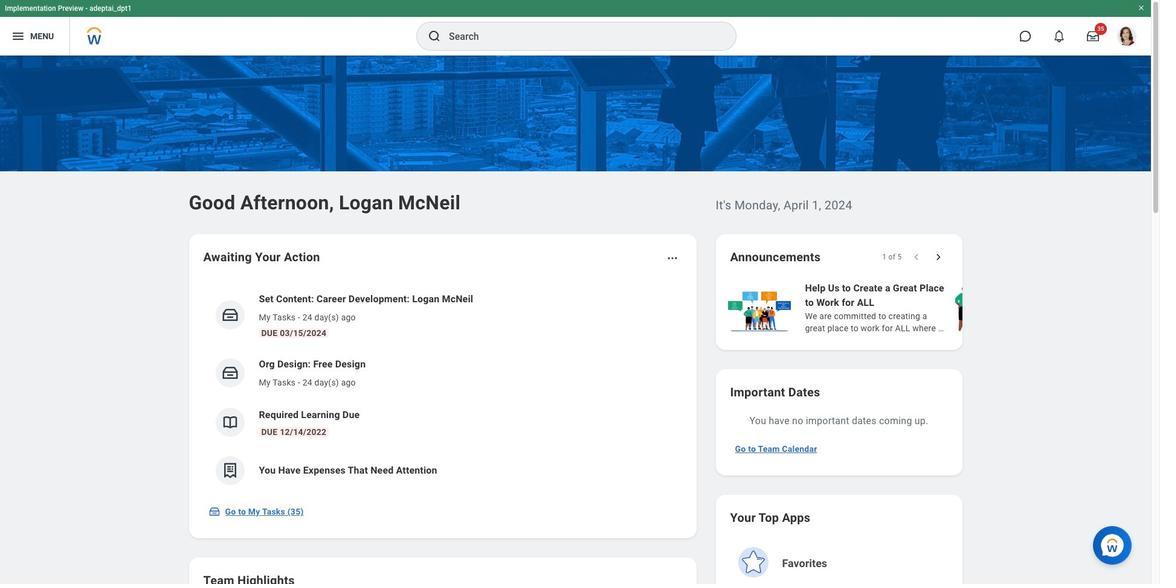 Task type: describe. For each thing, give the bounding box(es) containing it.
chevron right small image
[[932, 251, 944, 263]]

0 vertical spatial inbox image
[[221, 306, 239, 324]]

Search Workday  search field
[[449, 23, 711, 50]]

close environment banner image
[[1138, 4, 1145, 11]]

dashboard expenses image
[[221, 462, 239, 480]]

profile logan mcneil image
[[1117, 27, 1136, 48]]

1 horizontal spatial list
[[725, 280, 1160, 336]]

2 vertical spatial inbox image
[[208, 506, 220, 518]]

related actions image
[[666, 253, 678, 265]]

notifications large image
[[1053, 30, 1065, 42]]



Task type: vqa. For each thing, say whether or not it's contained in the screenshot.
Manus van der Bijl
no



Task type: locate. For each thing, give the bounding box(es) containing it.
status
[[882, 253, 902, 262]]

0 horizontal spatial list
[[203, 283, 682, 495]]

inbox large image
[[1087, 30, 1099, 42]]

justify image
[[11, 29, 25, 44]]

list
[[725, 280, 1160, 336], [203, 283, 682, 495]]

chevron left small image
[[910, 251, 922, 263]]

inbox image
[[221, 306, 239, 324], [221, 364, 239, 382], [208, 506, 220, 518]]

banner
[[0, 0, 1151, 56]]

main content
[[0, 56, 1160, 585]]

book open image
[[221, 414, 239, 432]]

search image
[[427, 29, 442, 44]]

1 vertical spatial inbox image
[[221, 364, 239, 382]]



